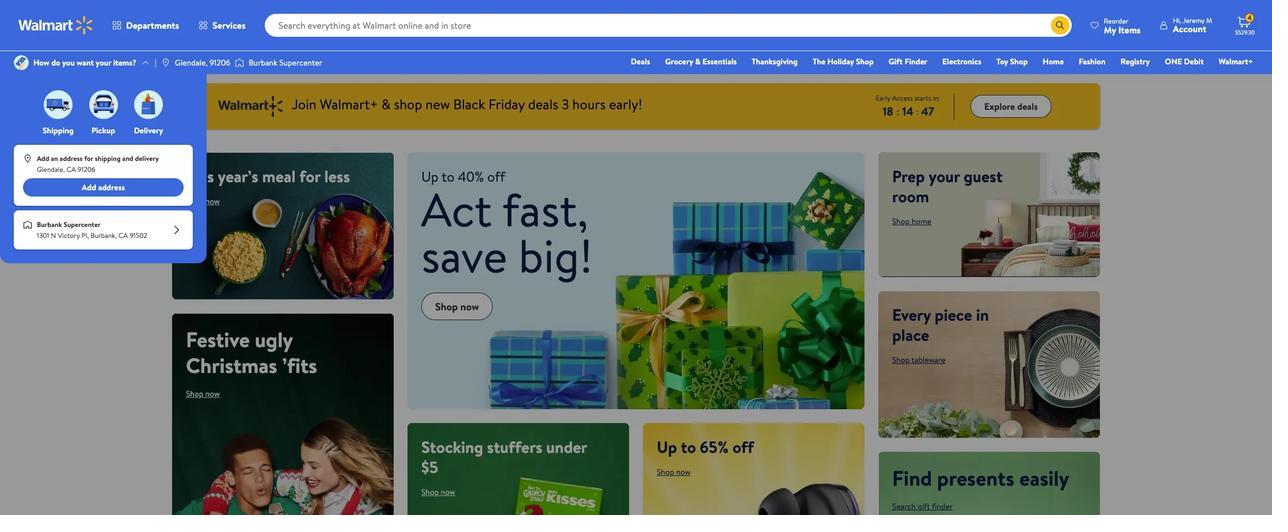 Task type: locate. For each thing, give the bounding box(es) containing it.
'fits
[[282, 352, 317, 381]]

& left the shop
[[382, 94, 391, 114]]

0 horizontal spatial your
[[96, 57, 111, 68]]

one debit
[[1165, 56, 1204, 67]]

delivery
[[135, 154, 159, 164]]

to
[[681, 436, 696, 459]]

1 horizontal spatial your
[[929, 165, 960, 188]]

holiday
[[828, 56, 854, 67]]

deals left 3
[[528, 94, 559, 114]]

1 vertical spatial supercenter
[[64, 220, 101, 230]]

 image right glendale, 91206
[[235, 57, 244, 69]]

your right the want
[[96, 57, 111, 68]]

do
[[51, 57, 60, 68]]

glendale, right | at the top left of the page
[[175, 57, 208, 68]]

address down add an address for shipping and delivery glendale, ca 91206
[[98, 182, 125, 194]]

91206 down the shipping
[[78, 165, 95, 175]]

address
[[60, 154, 83, 164], [98, 182, 125, 194]]

0 vertical spatial add
[[37, 154, 49, 164]]

your right prep
[[929, 165, 960, 188]]

shop for prep your guest room
[[893, 216, 910, 227]]

shop down place at the bottom
[[893, 354, 910, 366]]

0 vertical spatial ca
[[67, 165, 76, 175]]

0 vertical spatial for
[[84, 154, 93, 164]]

0 vertical spatial &
[[695, 56, 701, 67]]

piece
[[935, 304, 973, 326]]

supercenter for burbank supercenter
[[279, 57, 322, 68]]

0 vertical spatial walmart+
[[1219, 56, 1254, 67]]

0 horizontal spatial ca
[[67, 165, 76, 175]]

grocery
[[665, 56, 693, 67]]

shop now link down the save
[[422, 293, 493, 321]]

0 horizontal spatial add
[[37, 154, 49, 164]]

shop
[[856, 56, 874, 67], [1011, 56, 1028, 67], [186, 196, 204, 207], [893, 216, 910, 227], [435, 300, 458, 314], [893, 354, 910, 366], [186, 389, 204, 400], [657, 467, 675, 478], [422, 487, 439, 498]]

shop now down the save
[[435, 300, 479, 314]]

 image inside shipping "button"
[[44, 90, 73, 119]]

1 horizontal spatial  image
[[161, 58, 170, 67]]

supercenter inside burbank supercenter 1301 n victory pl, burbank, ca 91502
[[64, 220, 101, 230]]

early!
[[609, 94, 643, 114]]

burbank up walmart plus logo
[[249, 57, 278, 68]]

shop right toy
[[1011, 56, 1028, 67]]

shop home
[[893, 216, 932, 227]]

 image up shipping
[[44, 90, 73, 119]]

shop left home
[[893, 216, 910, 227]]

 image inside the pickup button
[[89, 90, 118, 119]]

easily
[[1020, 464, 1070, 493]]

thanksgiving link
[[747, 55, 803, 68]]

46
[[922, 103, 935, 119]]

burbank,
[[91, 231, 117, 241]]

1 vertical spatial add
[[82, 182, 96, 194]]

finder
[[905, 56, 928, 67]]

electronics link
[[938, 55, 987, 68]]

finder
[[932, 501, 953, 513]]

address inside add an address for shipping and delivery glendale, ca 91206
[[60, 154, 83, 164]]

 image for burbank supercenter
[[235, 57, 244, 69]]

0 vertical spatial 91206
[[210, 57, 230, 68]]

ca left 91502
[[119, 231, 128, 241]]

items
[[1119, 23, 1141, 36]]

1 vertical spatial &
[[382, 94, 391, 114]]

pl,
[[82, 231, 89, 241]]

shop down the save
[[435, 300, 458, 314]]

shop right the holiday
[[856, 56, 874, 67]]

save
[[422, 224, 508, 288]]

shop down this
[[186, 196, 204, 207]]

0 vertical spatial burbank
[[249, 57, 278, 68]]

shop down up
[[657, 467, 675, 478]]

early access starts in: 18 : 14 : 46
[[876, 93, 940, 119]]

|
[[155, 57, 157, 68]]

n
[[51, 231, 56, 241]]

burbank inside burbank supercenter 1301 n victory pl, burbank, ca 91502
[[37, 220, 62, 230]]

black
[[453, 94, 485, 114]]

deals
[[631, 56, 650, 67]]

shop now link for up to 65% off
[[657, 467, 691, 478]]

91206 down services "popup button"
[[210, 57, 230, 68]]

shop inside 'link'
[[856, 56, 874, 67]]

shop for act fast, save big!
[[435, 300, 458, 314]]

shop now link down christmas at bottom
[[186, 389, 220, 400]]

fast,
[[503, 178, 589, 242]]

shipping
[[43, 125, 74, 136]]

this
[[186, 165, 214, 188]]

walmart image
[[18, 16, 93, 35]]

: right 14
[[917, 105, 919, 118]]

2 : from the left
[[917, 105, 919, 118]]

1 vertical spatial your
[[929, 165, 960, 188]]

3
[[562, 94, 569, 114]]

1 horizontal spatial deals
[[1018, 100, 1038, 113]]

1 horizontal spatial address
[[98, 182, 125, 194]]

shop now down christmas at bottom
[[186, 389, 220, 400]]

shop now link down up
[[657, 467, 691, 478]]

glendale,
[[175, 57, 208, 68], [37, 165, 65, 175]]

up
[[657, 436, 677, 459]]

0 vertical spatial glendale,
[[175, 57, 208, 68]]

my
[[1104, 23, 1117, 36]]

1 horizontal spatial :
[[917, 105, 919, 118]]

0 horizontal spatial supercenter
[[64, 220, 101, 230]]

shop now link for stocking stuffers under $5
[[422, 487, 455, 498]]

1 horizontal spatial &
[[695, 56, 701, 67]]

ca
[[67, 165, 76, 175], [119, 231, 128, 241]]

& right grocery
[[695, 56, 701, 67]]

add inside button
[[82, 182, 96, 194]]

65%
[[700, 436, 729, 459]]

departments button
[[103, 12, 189, 39]]

 image up delivery
[[134, 90, 163, 119]]

 image left an
[[23, 154, 32, 164]]

 image inside delivery button
[[134, 90, 163, 119]]

add
[[37, 154, 49, 164], [82, 182, 96, 194]]

shop now
[[186, 196, 220, 207], [435, 300, 479, 314], [186, 389, 220, 400], [657, 467, 691, 478], [422, 487, 455, 498]]

for inside add an address for shipping and delivery glendale, ca 91206
[[84, 154, 93, 164]]

join
[[292, 94, 317, 114]]

room
[[893, 185, 930, 208]]

burbank up n
[[37, 220, 62, 230]]

1 vertical spatial 91206
[[78, 165, 95, 175]]

your inside prep your guest room
[[929, 165, 960, 188]]

shop now link down this
[[186, 196, 220, 207]]

1 vertical spatial ca
[[119, 231, 128, 241]]

add address
[[82, 182, 125, 194]]

delivery
[[134, 125, 163, 136]]

0 horizontal spatial walmart+
[[320, 94, 378, 114]]

1 vertical spatial glendale,
[[37, 165, 65, 175]]

$5
[[422, 456, 438, 479]]

1 horizontal spatial walmart+
[[1219, 56, 1254, 67]]

0 horizontal spatial for
[[84, 154, 93, 164]]

deals link
[[626, 55, 656, 68]]

now down stocking
[[441, 487, 455, 498]]

for for shipping
[[84, 154, 93, 164]]

1301
[[37, 231, 49, 241]]

1 horizontal spatial for
[[300, 165, 321, 188]]

shop down christmas at bottom
[[186, 389, 204, 400]]

add inside add an address for shipping and delivery glendale, ca 91206
[[37, 154, 49, 164]]

registry
[[1121, 56, 1150, 67]]

add left an
[[37, 154, 49, 164]]

& inside the 'grocery & essentials' link
[[695, 56, 701, 67]]

1 vertical spatial burbank
[[37, 220, 62, 230]]

your
[[96, 57, 111, 68], [929, 165, 960, 188]]

0 vertical spatial  image
[[161, 58, 170, 67]]

1 horizontal spatial add
[[82, 182, 96, 194]]

1 horizontal spatial ca
[[119, 231, 128, 241]]

now down christmas at bottom
[[205, 389, 220, 400]]

 image
[[161, 58, 170, 67], [23, 221, 32, 230]]

pickup
[[91, 125, 115, 136]]

91206 inside add an address for shipping and delivery glendale, ca 91206
[[78, 165, 95, 175]]

0 vertical spatial your
[[96, 57, 111, 68]]

 image up 'pickup' in the top left of the page
[[89, 90, 118, 119]]

supercenter
[[279, 57, 322, 68], [64, 220, 101, 230]]

for
[[84, 154, 93, 164], [300, 165, 321, 188]]

stuffers
[[487, 436, 543, 459]]

deals inside explore deals button
[[1018, 100, 1038, 113]]

deals right explore
[[1018, 100, 1038, 113]]

0 vertical spatial address
[[60, 154, 83, 164]]

supercenter up join
[[279, 57, 322, 68]]

 image for shipping
[[44, 90, 73, 119]]

0 horizontal spatial :
[[897, 105, 900, 118]]

gift
[[889, 56, 903, 67]]

under
[[546, 436, 587, 459]]

toy
[[997, 56, 1009, 67]]

gift finder link
[[884, 55, 933, 68]]

ca up add address button
[[67, 165, 76, 175]]

shop now link down $5 on the bottom of the page
[[422, 487, 455, 498]]

1 : from the left
[[897, 105, 900, 118]]

christmas
[[186, 352, 277, 381]]

prep
[[893, 165, 925, 188]]

deals
[[528, 94, 559, 114], [1018, 100, 1038, 113]]

supercenter for burbank supercenter 1301 n victory pl, burbank, ca 91502
[[64, 220, 101, 230]]

for left the shipping
[[84, 154, 93, 164]]

1 vertical spatial for
[[300, 165, 321, 188]]

91206
[[210, 57, 230, 68], [78, 165, 95, 175]]

0 horizontal spatial 91206
[[78, 165, 95, 175]]

1 vertical spatial  image
[[23, 221, 32, 230]]

meal
[[262, 165, 296, 188]]

0 horizontal spatial &
[[382, 94, 391, 114]]

in:
[[933, 93, 940, 103]]

0 horizontal spatial  image
[[23, 221, 32, 230]]

festive ugly christmas 'fits
[[186, 326, 317, 381]]

departments
[[126, 19, 179, 32]]

shop now down up
[[657, 467, 691, 478]]

: right the 18
[[897, 105, 900, 118]]

1 horizontal spatial burbank
[[249, 57, 278, 68]]

glendale, down an
[[37, 165, 65, 175]]

0 horizontal spatial address
[[60, 154, 83, 164]]

1 vertical spatial address
[[98, 182, 125, 194]]

home link
[[1038, 55, 1070, 68]]

now down the save
[[461, 300, 479, 314]]

1 horizontal spatial supercenter
[[279, 57, 322, 68]]

now down 'to'
[[676, 467, 691, 478]]

shop now link for festive ugly christmas 'fits
[[186, 389, 220, 400]]

walmart+ right join
[[320, 94, 378, 114]]

 image left how
[[14, 55, 29, 70]]

0 vertical spatial supercenter
[[279, 57, 322, 68]]

shop down $5 on the bottom of the page
[[422, 487, 439, 498]]

stocking stuffers under $5
[[422, 436, 587, 479]]

0 horizontal spatial burbank
[[37, 220, 62, 230]]

now
[[205, 196, 220, 207], [461, 300, 479, 314], [205, 389, 220, 400], [676, 467, 691, 478], [441, 487, 455, 498]]

address right an
[[60, 154, 83, 164]]

the holiday shop
[[813, 56, 874, 67]]

walmart+ down $529.30 on the top right of page
[[1219, 56, 1254, 67]]

how
[[33, 57, 49, 68]]

 image
[[14, 55, 29, 70], [235, 57, 244, 69], [44, 90, 73, 119], [89, 90, 118, 119], [134, 90, 163, 119], [23, 154, 32, 164]]

now down this
[[205, 196, 220, 207]]

for left less
[[300, 165, 321, 188]]

0 horizontal spatial glendale,
[[37, 165, 65, 175]]

address inside button
[[98, 182, 125, 194]]

items?
[[113, 57, 136, 68]]

presents
[[938, 464, 1015, 493]]

add down add an address for shipping and delivery glendale, ca 91206
[[82, 182, 96, 194]]

shipping
[[95, 154, 121, 164]]

shop now down $5 on the bottom of the page
[[422, 487, 455, 498]]

hours
[[573, 94, 606, 114]]

stocking
[[422, 436, 483, 459]]

shop now down this
[[186, 196, 220, 207]]

supercenter up pl, in the top left of the page
[[64, 220, 101, 230]]



Task type: describe. For each thing, give the bounding box(es) containing it.
shop
[[394, 94, 422, 114]]

burbank supercenter
[[249, 57, 322, 68]]

guest
[[964, 165, 1003, 188]]

add for add an address for shipping and delivery glendale, ca 91206
[[37, 154, 49, 164]]

91502
[[130, 231, 147, 241]]

off
[[733, 436, 754, 459]]

now for this year's meal for less
[[205, 196, 220, 207]]

victory
[[58, 231, 80, 241]]

friday
[[489, 94, 525, 114]]

shop now link for act fast, save big!
[[422, 293, 493, 321]]

explore
[[985, 100, 1016, 113]]

explore deals button
[[971, 95, 1052, 118]]

shop for up to 65% off
[[657, 467, 675, 478]]

burbank for burbank supercenter
[[249, 57, 278, 68]]

act fast, save big!
[[422, 178, 593, 288]]

the
[[813, 56, 826, 67]]

join walmart+ & shop new black friday deals 3 hours early!
[[292, 94, 643, 114]]

debit
[[1185, 56, 1204, 67]]

shop for stocking stuffers under $5
[[422, 487, 439, 498]]

now for act fast, save big!
[[461, 300, 479, 314]]

search
[[893, 501, 916, 513]]

jeremy
[[1183, 16, 1205, 25]]

walmart+ link
[[1214, 55, 1259, 68]]

search icon image
[[1056, 21, 1065, 30]]

4 $529.30
[[1236, 13, 1255, 36]]

Search search field
[[265, 14, 1072, 37]]

 image for pickup
[[89, 90, 118, 119]]

shop for every piece in place
[[893, 354, 910, 366]]

add address button
[[23, 179, 184, 197]]

now for up to 65% off
[[676, 467, 691, 478]]

how do you want your items?
[[33, 57, 136, 68]]

less
[[324, 165, 350, 188]]

grocery & essentials
[[665, 56, 737, 67]]

shop for this year's meal for less
[[186, 196, 204, 207]]

explore deals
[[985, 100, 1038, 113]]

m
[[1207, 16, 1213, 25]]

one debit link
[[1160, 55, 1209, 68]]

delivery button
[[132, 88, 165, 136]]

ca inside add an address for shipping and delivery glendale, ca 91206
[[67, 165, 76, 175]]

18
[[883, 103, 894, 119]]

big!
[[519, 224, 593, 288]]

shop now for act fast, save big!
[[435, 300, 479, 314]]

festive
[[186, 326, 250, 355]]

essentials
[[703, 56, 737, 67]]

reorder
[[1104, 16, 1129, 26]]

shop for festive ugly christmas 'fits
[[186, 389, 204, 400]]

thanksgiving
[[752, 56, 798, 67]]

glendale, inside add an address for shipping and delivery glendale, ca 91206
[[37, 165, 65, 175]]

fashion link
[[1074, 55, 1111, 68]]

early
[[876, 93, 891, 103]]

this year's meal for less
[[186, 165, 350, 188]]

Walmart Site-Wide search field
[[265, 14, 1072, 37]]

every
[[893, 304, 931, 326]]

home
[[912, 216, 932, 227]]

prep your guest room
[[893, 165, 1003, 208]]

 image for how do you want your items?
[[14, 55, 29, 70]]

burbank for burbank supercenter 1301 n victory pl, burbank, ca 91502
[[37, 220, 62, 230]]

shop home link
[[893, 216, 932, 227]]

now for festive ugly christmas 'fits
[[205, 389, 220, 400]]

shop now link for this year's meal for less
[[186, 196, 220, 207]]

4
[[1248, 13, 1252, 23]]

shop tableware link
[[893, 354, 946, 366]]

reorder my items
[[1104, 16, 1141, 36]]

shipping button
[[41, 88, 75, 136]]

ca inside burbank supercenter 1301 n victory pl, burbank, ca 91502
[[119, 231, 128, 241]]

shop now for festive ugly christmas 'fits
[[186, 389, 220, 400]]

new
[[426, 94, 450, 114]]

shop now for up to 65% off
[[657, 467, 691, 478]]

starts
[[915, 93, 932, 103]]

want
[[77, 57, 94, 68]]

ugly
[[255, 326, 293, 355]]

now for stocking stuffers under $5
[[441, 487, 455, 498]]

burbank supercenter 1301 n victory pl, burbank, ca 91502
[[37, 220, 147, 241]]

1 horizontal spatial glendale,
[[175, 57, 208, 68]]

1 vertical spatial walmart+
[[320, 94, 378, 114]]

0 horizontal spatial deals
[[528, 94, 559, 114]]

the holiday shop link
[[808, 55, 879, 68]]

1 horizontal spatial 91206
[[210, 57, 230, 68]]

tableware
[[912, 354, 946, 366]]

hi,
[[1173, 16, 1182, 25]]

up to 65% off
[[657, 436, 754, 459]]

hi, jeremy m account
[[1173, 16, 1213, 35]]

shop tableware
[[893, 354, 946, 366]]

pickup button
[[87, 88, 120, 136]]

fashion
[[1079, 56, 1106, 67]]

shop now for this year's meal for less
[[186, 196, 220, 207]]

walmart plus logo image
[[218, 96, 283, 117]]

access
[[893, 93, 913, 103]]

account
[[1173, 22, 1207, 35]]

search gift finder
[[893, 501, 953, 513]]

for for less
[[300, 165, 321, 188]]

find
[[893, 464, 933, 493]]

grocery & essentials link
[[660, 55, 742, 68]]

add for add address
[[82, 182, 96, 194]]

an
[[51, 154, 58, 164]]

one
[[1165, 56, 1183, 67]]

shop now for stocking stuffers under $5
[[422, 487, 455, 498]]

find presents easily
[[893, 464, 1070, 493]]

act
[[422, 178, 492, 242]]

search gift finder link
[[893, 501, 953, 513]]

 image for delivery
[[134, 90, 163, 119]]

you
[[62, 57, 75, 68]]



Task type: vqa. For each thing, say whether or not it's contained in the screenshot.
Festive
yes



